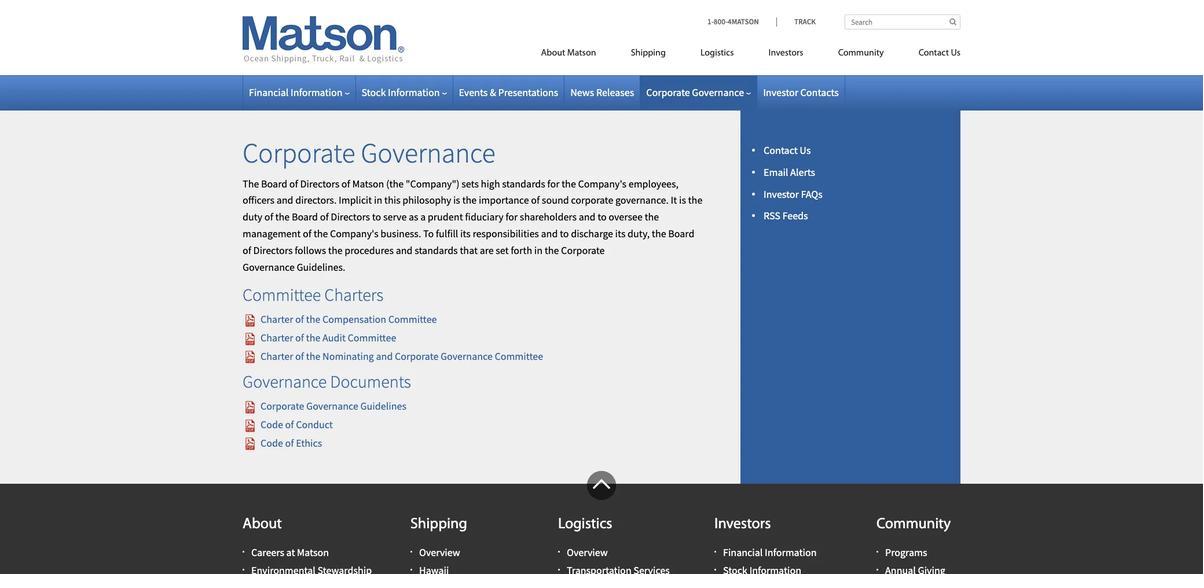 Task type: describe. For each thing, give the bounding box(es) containing it.
0 horizontal spatial to
[[372, 210, 381, 224]]

about matson
[[541, 49, 596, 58]]

contact us inside contact us link
[[919, 49, 960, 58]]

&
[[490, 86, 496, 99]]

a
[[420, 210, 426, 224]]

corporate governance guidelines code of conduct code of ethics
[[261, 400, 406, 450]]

code of conduct link
[[243, 418, 333, 431]]

news releases link
[[570, 86, 634, 99]]

matson image
[[243, 16, 405, 64]]

audit
[[322, 331, 346, 344]]

community inside footer
[[876, 517, 951, 533]]

community inside "link"
[[838, 49, 884, 58]]

overview link for logistics
[[567, 546, 608, 559]]

1 vertical spatial for
[[506, 210, 518, 224]]

at
[[286, 546, 295, 559]]

4matson
[[728, 17, 759, 27]]

releases
[[596, 86, 634, 99]]

email alerts link
[[764, 165, 815, 179]]

1 vertical spatial contact us link
[[764, 144, 811, 157]]

1 code from the top
[[261, 418, 283, 431]]

programs link
[[885, 546, 927, 559]]

financial for right financial information link
[[723, 546, 763, 559]]

corporate inside corporate governance guidelines code of conduct code of ethics
[[261, 400, 304, 413]]

2 horizontal spatial to
[[598, 210, 607, 224]]

0 vertical spatial board
[[261, 177, 287, 190]]

rss
[[764, 209, 780, 223]]

about for about
[[243, 517, 282, 533]]

top menu navigation
[[489, 43, 960, 67]]

email alerts
[[764, 165, 815, 179]]

track link
[[776, 17, 816, 27]]

logistics link
[[683, 43, 751, 67]]

information for "stock information" link
[[388, 86, 440, 99]]

the up management
[[275, 210, 290, 224]]

overview for logistics
[[567, 546, 608, 559]]

investor faqs
[[764, 187, 823, 201]]

the down governance. on the right top of the page
[[645, 210, 659, 224]]

stock
[[362, 86, 386, 99]]

corporate
[[571, 194, 613, 207]]

programs
[[885, 546, 927, 559]]

the right it
[[688, 194, 702, 207]]

the right duty,
[[652, 227, 666, 240]]

follows
[[295, 244, 326, 257]]

track
[[794, 17, 816, 27]]

news releases
[[570, 86, 634, 99]]

conduct
[[296, 418, 333, 431]]

Search search field
[[845, 14, 960, 30]]

sets
[[462, 177, 479, 190]]

the board of directors of matson (the "company") sets high standards for the company's employees, officers and directors. implicit in this philosophy is the importance of sound corporate governance. it is the duty of the board of directors to serve as a prudent fiduciary for shareholders and to oversee the management of the company's business. to fulfill its responsibilities and to discharge its duty, the board of directors follows the procedures and standards that are set forth in the corporate governance guidelines.
[[243, 177, 702, 274]]

shipping link
[[613, 43, 683, 67]]

the up charter of the audit committee link on the left of page
[[306, 313, 320, 326]]

1 horizontal spatial financial information link
[[723, 546, 817, 559]]

employees,
[[629, 177, 679, 190]]

rss feeds link
[[764, 209, 808, 223]]

governance documents
[[243, 371, 411, 393]]

2 its from the left
[[615, 227, 626, 240]]

overview link for shipping
[[419, 546, 460, 559]]

0 horizontal spatial in
[[374, 194, 382, 207]]

financial for financial information link to the left
[[249, 86, 289, 99]]

ethics
[[296, 436, 322, 450]]

charter of the compensation committee link
[[243, 313, 437, 326]]

and inside charter of the compensation committee charter of the audit committee charter of the nominating and corporate governance committee
[[376, 349, 393, 363]]

1 horizontal spatial company's
[[578, 177, 626, 190]]

the up follows
[[314, 227, 328, 240]]

0 vertical spatial corporate governance
[[646, 86, 744, 99]]

the right forth
[[545, 244, 559, 257]]

of up follows
[[303, 227, 311, 240]]

faqs
[[801, 187, 823, 201]]

1 vertical spatial company's
[[330, 227, 378, 240]]

0 horizontal spatial corporate governance
[[243, 135, 495, 170]]

charter of the nominating and corporate governance committee link
[[243, 349, 543, 363]]

implicit
[[339, 194, 372, 207]]

stock information
[[362, 86, 440, 99]]

of down management
[[243, 244, 251, 257]]

800-
[[714, 17, 728, 27]]

0 vertical spatial directors
[[300, 177, 339, 190]]

corporate up directors.
[[243, 135, 355, 170]]

of up code of ethics link
[[285, 418, 294, 431]]

duty
[[243, 210, 262, 224]]

financial information for right financial information link
[[723, 546, 817, 559]]

documents
[[330, 371, 411, 393]]

investors link
[[751, 43, 821, 67]]

the down sets
[[462, 194, 477, 207]]

the right follows
[[328, 244, 342, 257]]

to
[[423, 227, 434, 240]]

of left the "sound" at the top of page
[[531, 194, 540, 207]]

(the
[[386, 177, 404, 190]]

charters
[[324, 284, 384, 306]]

search image
[[949, 18, 956, 25]]

2 code from the top
[[261, 436, 283, 450]]

shipping inside footer
[[410, 517, 467, 533]]

careers at matson
[[251, 546, 329, 559]]

us inside top menu navigation
[[951, 49, 960, 58]]

of down directors.
[[320, 210, 329, 224]]

this
[[384, 194, 400, 207]]

contact inside top menu navigation
[[919, 49, 949, 58]]

nominating
[[322, 349, 374, 363]]

2 vertical spatial directors
[[253, 244, 293, 257]]

governance.
[[615, 194, 669, 207]]

of down code of conduct link at bottom left
[[285, 436, 294, 450]]

of up charter of the audit committee link on the left of page
[[295, 313, 304, 326]]

the
[[243, 177, 259, 190]]

investor for investor faqs
[[764, 187, 799, 201]]

of right duty
[[264, 210, 273, 224]]

philosophy
[[403, 194, 451, 207]]

oversee
[[609, 210, 643, 224]]

corporate governance guidelines link
[[243, 400, 406, 413]]

it
[[671, 194, 677, 207]]

responsibilities
[[473, 227, 539, 240]]

compensation
[[322, 313, 386, 326]]

logistics inside top menu navigation
[[700, 49, 734, 58]]

feeds
[[782, 209, 808, 223]]

are
[[480, 244, 494, 257]]

1 horizontal spatial board
[[292, 210, 318, 224]]

procedures
[[345, 244, 394, 257]]

the left "audit"
[[306, 331, 320, 344]]

careers
[[251, 546, 284, 559]]

"company")
[[406, 177, 459, 190]]

1-800-4matson
[[707, 17, 759, 27]]

events & presentations link
[[459, 86, 558, 99]]



Task type: locate. For each thing, give the bounding box(es) containing it.
board up officers
[[261, 177, 287, 190]]

events & presentations
[[459, 86, 558, 99]]

about
[[541, 49, 565, 58], [243, 517, 282, 533]]

sound
[[542, 194, 569, 207]]

prudent
[[428, 210, 463, 224]]

code down code of conduct link at bottom left
[[261, 436, 283, 450]]

0 vertical spatial us
[[951, 49, 960, 58]]

is up prudent at the top left of the page
[[453, 194, 460, 207]]

charter of the compensation committee charter of the audit committee charter of the nominating and corporate governance committee
[[261, 313, 543, 363]]

careers at matson link
[[251, 546, 329, 559]]

is right it
[[679, 194, 686, 207]]

1 vertical spatial directors
[[331, 210, 370, 224]]

1 horizontal spatial contact us
[[919, 49, 960, 58]]

code of ethics link
[[243, 436, 322, 450]]

1 overview link from the left
[[419, 546, 460, 559]]

directors up directors.
[[300, 177, 339, 190]]

0 vertical spatial company's
[[578, 177, 626, 190]]

0 horizontal spatial is
[[453, 194, 460, 207]]

1-
[[707, 17, 714, 27]]

shipping inside top menu navigation
[[631, 49, 666, 58]]

standards up importance
[[502, 177, 545, 190]]

0 horizontal spatial financial
[[249, 86, 289, 99]]

0 vertical spatial contact
[[919, 49, 949, 58]]

0 horizontal spatial us
[[800, 144, 811, 157]]

overview
[[419, 546, 460, 559], [567, 546, 608, 559]]

events
[[459, 86, 488, 99]]

1 is from the left
[[453, 194, 460, 207]]

standards
[[502, 177, 545, 190], [415, 244, 458, 257]]

matson inside footer
[[297, 546, 329, 559]]

0 horizontal spatial shipping
[[410, 517, 467, 533]]

to down shareholders in the left top of the page
[[560, 227, 569, 240]]

2 overview link from the left
[[567, 546, 608, 559]]

1 horizontal spatial in
[[534, 244, 543, 257]]

its down oversee
[[615, 227, 626, 240]]

about inside top menu navigation
[[541, 49, 565, 58]]

1 horizontal spatial contact us link
[[901, 43, 960, 67]]

1 vertical spatial financial
[[723, 546, 763, 559]]

1 horizontal spatial overview
[[567, 546, 608, 559]]

investor up rss feeds
[[764, 187, 799, 201]]

and down shareholders in the left top of the page
[[541, 227, 558, 240]]

matson up implicit
[[352, 177, 384, 190]]

management
[[243, 227, 301, 240]]

as
[[409, 210, 418, 224]]

us
[[951, 49, 960, 58], [800, 144, 811, 157]]

corporate governance link
[[646, 86, 751, 99]]

standards down to
[[415, 244, 458, 257]]

is
[[453, 194, 460, 207], [679, 194, 686, 207]]

in right forth
[[534, 244, 543, 257]]

committee charters
[[243, 284, 384, 306]]

governance inside charter of the compensation committee charter of the audit committee charter of the nominating and corporate governance committee
[[441, 349, 493, 363]]

1 vertical spatial investors
[[714, 517, 771, 533]]

1 charter from the top
[[261, 313, 293, 326]]

contact down search search box
[[919, 49, 949, 58]]

1 vertical spatial investor
[[764, 187, 799, 201]]

1 horizontal spatial standards
[[502, 177, 545, 190]]

matson up news on the left
[[567, 49, 596, 58]]

logistics inside footer
[[558, 517, 612, 533]]

1 vertical spatial community
[[876, 517, 951, 533]]

contact us link down search icon
[[901, 43, 960, 67]]

to left 'serve'
[[372, 210, 381, 224]]

0 horizontal spatial for
[[506, 210, 518, 224]]

forth
[[511, 244, 532, 257]]

community down search search box
[[838, 49, 884, 58]]

fulfill
[[436, 227, 458, 240]]

community
[[838, 49, 884, 58], [876, 517, 951, 533]]

information for financial information link to the left
[[291, 86, 342, 99]]

corporate
[[646, 86, 690, 99], [243, 135, 355, 170], [561, 244, 605, 257], [395, 349, 438, 363], [261, 400, 304, 413]]

2 is from the left
[[679, 194, 686, 207]]

company's up corporate
[[578, 177, 626, 190]]

for up responsibilities
[[506, 210, 518, 224]]

2 vertical spatial matson
[[297, 546, 329, 559]]

1 vertical spatial us
[[800, 144, 811, 157]]

financial
[[249, 86, 289, 99], [723, 546, 763, 559]]

1 horizontal spatial is
[[679, 194, 686, 207]]

matson inside about matson link
[[567, 49, 596, 58]]

0 vertical spatial financial information link
[[249, 86, 349, 99]]

0 vertical spatial standards
[[502, 177, 545, 190]]

1 horizontal spatial us
[[951, 49, 960, 58]]

0 horizontal spatial matson
[[297, 546, 329, 559]]

to down corporate
[[598, 210, 607, 224]]

0 vertical spatial community
[[838, 49, 884, 58]]

1 vertical spatial shipping
[[410, 517, 467, 533]]

directors
[[300, 177, 339, 190], [331, 210, 370, 224], [253, 244, 293, 257]]

investor for investor contacts
[[763, 86, 798, 99]]

alerts
[[790, 165, 815, 179]]

duty,
[[628, 227, 650, 240]]

that
[[460, 244, 478, 257]]

0 vertical spatial code
[[261, 418, 283, 431]]

2 vertical spatial charter
[[261, 349, 293, 363]]

governance guidelines.
[[243, 260, 345, 274]]

stock information link
[[362, 86, 447, 99]]

footer
[[0, 471, 1203, 574]]

1 overview from the left
[[419, 546, 460, 559]]

code up code of ethics link
[[261, 418, 283, 431]]

2 horizontal spatial board
[[668, 227, 694, 240]]

board down directors.
[[292, 210, 318, 224]]

of left "audit"
[[295, 331, 304, 344]]

0 horizontal spatial standards
[[415, 244, 458, 257]]

contact
[[919, 49, 949, 58], [764, 144, 798, 157]]

presentations
[[498, 86, 558, 99]]

logistics down back to top image
[[558, 517, 612, 533]]

corporate down discharge
[[561, 244, 605, 257]]

investor down investors link
[[763, 86, 798, 99]]

charter of the audit committee link
[[243, 331, 396, 344]]

0 vertical spatial charter
[[261, 313, 293, 326]]

2 charter from the top
[[261, 331, 293, 344]]

1 its from the left
[[460, 227, 471, 240]]

0 horizontal spatial information
[[291, 86, 342, 99]]

1 vertical spatial contact
[[764, 144, 798, 157]]

1 vertical spatial corporate governance
[[243, 135, 495, 170]]

corporate inside charter of the compensation committee charter of the audit committee charter of the nominating and corporate governance committee
[[395, 349, 438, 363]]

rss feeds
[[764, 209, 808, 223]]

officers
[[243, 194, 274, 207]]

us down search icon
[[951, 49, 960, 58]]

0 horizontal spatial logistics
[[558, 517, 612, 533]]

corporate governance down logistics link
[[646, 86, 744, 99]]

contact us link up "email alerts" "link"
[[764, 144, 811, 157]]

directors down management
[[253, 244, 293, 257]]

and up discharge
[[579, 210, 595, 224]]

financial information
[[249, 86, 342, 99], [723, 546, 817, 559]]

1 horizontal spatial its
[[615, 227, 626, 240]]

1 vertical spatial contact us
[[764, 144, 811, 157]]

1-800-4matson link
[[707, 17, 776, 27]]

back to top image
[[587, 471, 616, 500]]

None search field
[[845, 14, 960, 30]]

contact up the email
[[764, 144, 798, 157]]

of up implicit
[[341, 177, 350, 190]]

serve
[[383, 210, 407, 224]]

0 vertical spatial in
[[374, 194, 382, 207]]

corporate up code of conduct link at bottom left
[[261, 400, 304, 413]]

the
[[562, 177, 576, 190], [462, 194, 477, 207], [688, 194, 702, 207], [275, 210, 290, 224], [645, 210, 659, 224], [314, 227, 328, 240], [652, 227, 666, 240], [328, 244, 342, 257], [545, 244, 559, 257], [306, 313, 320, 326], [306, 331, 320, 344], [306, 349, 320, 363]]

0 horizontal spatial about
[[243, 517, 282, 533]]

2 vertical spatial board
[[668, 227, 694, 240]]

1 horizontal spatial about
[[541, 49, 565, 58]]

1 vertical spatial logistics
[[558, 517, 612, 533]]

contact us
[[919, 49, 960, 58], [764, 144, 811, 157]]

company's up "procedures"
[[330, 227, 378, 240]]

1 vertical spatial standards
[[415, 244, 458, 257]]

1 horizontal spatial logistics
[[700, 49, 734, 58]]

investor contacts link
[[763, 86, 839, 99]]

corporate governance
[[646, 86, 744, 99], [243, 135, 495, 170]]

0 horizontal spatial company's
[[330, 227, 378, 240]]

financial information for financial information link to the left
[[249, 86, 342, 99]]

0 vertical spatial financial information
[[249, 86, 342, 99]]

1 horizontal spatial financial information
[[723, 546, 817, 559]]

logistics
[[700, 49, 734, 58], [558, 517, 612, 533]]

of down charter of the audit committee link on the left of page
[[295, 349, 304, 363]]

about for about matson
[[541, 49, 565, 58]]

1 vertical spatial financial information
[[723, 546, 817, 559]]

logistics down 800-
[[700, 49, 734, 58]]

contact us link
[[901, 43, 960, 67], [764, 144, 811, 157]]

0 horizontal spatial overview
[[419, 546, 460, 559]]

governance inside corporate governance guidelines code of conduct code of ethics
[[306, 400, 358, 413]]

directors.
[[295, 194, 337, 207]]

corporate down shipping link
[[646, 86, 690, 99]]

0 vertical spatial contact us link
[[901, 43, 960, 67]]

0 vertical spatial investors
[[769, 49, 803, 58]]

0 vertical spatial matson
[[567, 49, 596, 58]]

fiduciary
[[465, 210, 503, 224]]

0 horizontal spatial overview link
[[419, 546, 460, 559]]

2 overview from the left
[[567, 546, 608, 559]]

overview link
[[419, 546, 460, 559], [567, 546, 608, 559]]

the up the "sound" at the top of page
[[562, 177, 576, 190]]

code
[[261, 418, 283, 431], [261, 436, 283, 450]]

corporate governance up (the at the top left of page
[[243, 135, 495, 170]]

and right officers
[[277, 194, 293, 207]]

importance
[[479, 194, 529, 207]]

0 horizontal spatial contact
[[764, 144, 798, 157]]

1 vertical spatial in
[[534, 244, 543, 257]]

overview for shipping
[[419, 546, 460, 559]]

about up careers
[[243, 517, 282, 533]]

1 vertical spatial charter
[[261, 331, 293, 344]]

set
[[496, 244, 509, 257]]

contacts
[[800, 86, 839, 99]]

directors down implicit
[[331, 210, 370, 224]]

email
[[764, 165, 788, 179]]

0 vertical spatial logistics
[[700, 49, 734, 58]]

of up directors.
[[289, 177, 298, 190]]

in
[[374, 194, 382, 207], [534, 244, 543, 257]]

1 horizontal spatial matson
[[352, 177, 384, 190]]

corporate up documents
[[395, 349, 438, 363]]

0 vertical spatial for
[[547, 177, 559, 190]]

in left this
[[374, 194, 382, 207]]

0 horizontal spatial board
[[261, 177, 287, 190]]

1 vertical spatial matson
[[352, 177, 384, 190]]

1 horizontal spatial information
[[388, 86, 440, 99]]

0 horizontal spatial financial information
[[249, 86, 342, 99]]

0 vertical spatial investor
[[763, 86, 798, 99]]

matson
[[567, 49, 596, 58], [352, 177, 384, 190], [297, 546, 329, 559]]

community up 'programs' link
[[876, 517, 951, 533]]

the down charter of the audit committee link on the left of page
[[306, 349, 320, 363]]

0 vertical spatial financial
[[249, 86, 289, 99]]

1 horizontal spatial corporate governance
[[646, 86, 744, 99]]

1 horizontal spatial for
[[547, 177, 559, 190]]

shipping
[[631, 49, 666, 58], [410, 517, 467, 533]]

1 vertical spatial financial information link
[[723, 546, 817, 559]]

for
[[547, 177, 559, 190], [506, 210, 518, 224]]

and down business.
[[396, 244, 413, 257]]

1 horizontal spatial overview link
[[567, 546, 608, 559]]

0 vertical spatial about
[[541, 49, 565, 58]]

1 horizontal spatial financial
[[723, 546, 763, 559]]

0 horizontal spatial contact us link
[[764, 144, 811, 157]]

1 horizontal spatial to
[[560, 227, 569, 240]]

about up presentations
[[541, 49, 565, 58]]

information for right financial information link
[[765, 546, 817, 559]]

investors
[[769, 49, 803, 58], [714, 517, 771, 533]]

news
[[570, 86, 594, 99]]

investor
[[763, 86, 798, 99], [764, 187, 799, 201]]

1 vertical spatial about
[[243, 517, 282, 533]]

company's
[[578, 177, 626, 190], [330, 227, 378, 240]]

board down it
[[668, 227, 694, 240]]

1 vertical spatial code
[[261, 436, 283, 450]]

contact us up "email alerts" "link"
[[764, 144, 811, 157]]

0 vertical spatial contact us
[[919, 49, 960, 58]]

community link
[[821, 43, 901, 67]]

investor contacts
[[763, 86, 839, 99]]

us up alerts
[[800, 144, 811, 157]]

1 horizontal spatial shipping
[[631, 49, 666, 58]]

matson right at
[[297, 546, 329, 559]]

contact us down search icon
[[919, 49, 960, 58]]

investor faqs link
[[764, 187, 823, 201]]

about matson link
[[524, 43, 613, 67]]

discharge
[[571, 227, 613, 240]]

information inside footer
[[765, 546, 817, 559]]

3 charter from the top
[[261, 349, 293, 363]]

governance
[[692, 86, 744, 99], [361, 135, 495, 170], [441, 349, 493, 363], [243, 371, 327, 393], [306, 400, 358, 413]]

shareholders
[[520, 210, 577, 224]]

0 horizontal spatial financial information link
[[249, 86, 349, 99]]

0 vertical spatial shipping
[[631, 49, 666, 58]]

1 horizontal spatial contact
[[919, 49, 949, 58]]

corporate inside the board of directors of matson (the "company") sets high standards for the company's employees, officers and directors. implicit in this philosophy is the importance of sound corporate governance. it is the duty of the board of directors to serve as a prudent fiduciary for shareholders and to oversee the management of the company's business. to fulfill its responsibilities and to discharge its duty, the board of directors follows the procedures and standards that are set forth in the corporate governance guidelines.
[[561, 244, 605, 257]]

guidelines
[[360, 400, 406, 413]]

2 horizontal spatial matson
[[567, 49, 596, 58]]

0 horizontal spatial contact us
[[764, 144, 811, 157]]

matson inside the board of directors of matson (the "company") sets high standards for the company's employees, officers and directors. implicit in this philosophy is the importance of sound corporate governance. it is the duty of the board of directors to serve as a prudent fiduciary for shareholders and to oversee the management of the company's business. to fulfill its responsibilities and to discharge its duty, the board of directors follows the procedures and standards that are set forth in the corporate governance guidelines.
[[352, 177, 384, 190]]

investors inside investors link
[[769, 49, 803, 58]]

2 horizontal spatial information
[[765, 546, 817, 559]]

footer containing about
[[0, 471, 1203, 574]]

1 vertical spatial board
[[292, 210, 318, 224]]

for up the "sound" at the top of page
[[547, 177, 559, 190]]

and up documents
[[376, 349, 393, 363]]

its up that
[[460, 227, 471, 240]]

0 horizontal spatial its
[[460, 227, 471, 240]]

financial information inside footer
[[723, 546, 817, 559]]



Task type: vqa. For each thing, say whether or not it's contained in the screenshot.
to to the left
yes



